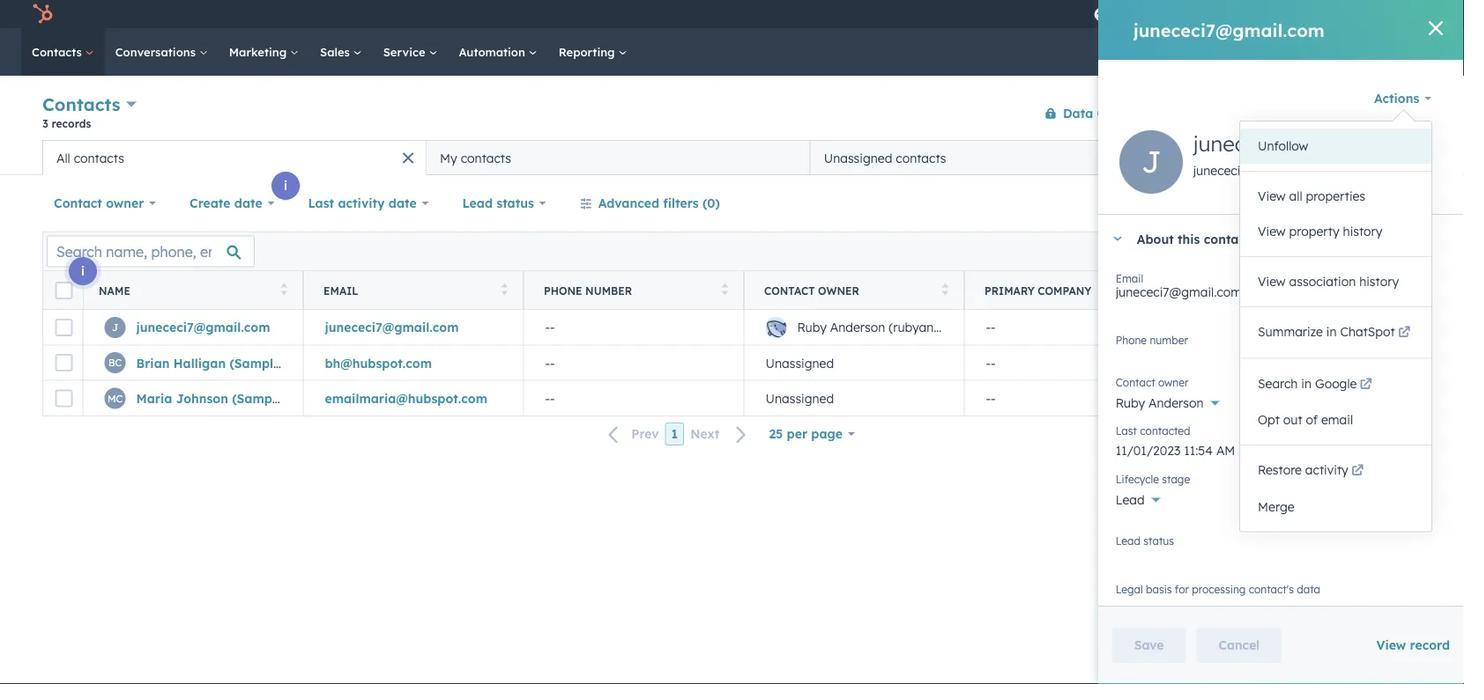 Task type: vqa. For each thing, say whether or not it's contained in the screenshot.
No deal associations. Search to find a deal.
no



Task type: locate. For each thing, give the bounding box(es) containing it.
0 vertical spatial history
[[1343, 224, 1383, 239]]

0 horizontal spatial phone
[[544, 284, 582, 298]]

1 junececi7@gmail.com link from the left
[[136, 320, 270, 335]]

in left the chatspot
[[1327, 324, 1337, 340]]

2 unassigned button from the top
[[744, 381, 964, 416]]

create inside button
[[1333, 107, 1366, 120]]

1 button
[[665, 423, 684, 446]]

2 press to sort. image from the left
[[942, 283, 949, 296]]

1 vertical spatial create
[[190, 196, 231, 211]]

junececi7@gmail.com button
[[303, 310, 524, 346]]

0 horizontal spatial anderson
[[830, 320, 885, 335]]

1 vertical spatial ruby
[[1116, 396, 1145, 411]]

press to sort. image up brian halligan (sample contact) link
[[281, 283, 287, 296]]

3 -- button from the top
[[524, 381, 744, 416]]

2 horizontal spatial contacts
[[896, 150, 946, 166]]

view for view record
[[1376, 638, 1406, 654]]

contacts inside "unassigned contacts" button
[[896, 150, 946, 166]]

0 vertical spatial at
[[1245, 320, 1257, 335]]

owner up ruby anderson (rubyanndersson@gmail.com) button in the right of the page
[[818, 284, 859, 298]]

1 vertical spatial history
[[1359, 274, 1399, 290]]

phone left number
[[1116, 334, 1147, 347]]

my
[[440, 150, 457, 166]]

contacted
[[1140, 424, 1191, 438]]

at left 11:27
[[1245, 391, 1257, 406]]

0 vertical spatial i
[[1240, 120, 1244, 135]]

create down all contacts button
[[190, 196, 231, 211]]

reporting
[[559, 45, 618, 59]]

-- button for bh@hubspot.com
[[524, 346, 744, 381]]

1 vertical spatial contacts
[[42, 93, 120, 115]]

i down all contacts button
[[284, 178, 287, 193]]

contact inside create contact button
[[1369, 107, 1407, 120]]

0 horizontal spatial in
[[1301, 376, 1312, 391]]

owner up search name, phone, email addresses, or company search box
[[106, 196, 144, 211]]

2 horizontal spatial i
[[1240, 120, 1244, 135]]

search
[[1258, 376, 1298, 391]]

marketplaces button
[[1198, 0, 1235, 28]]

search in google
[[1258, 376, 1357, 391]]

data
[[1297, 583, 1321, 596]]

contacts inside all contacts button
[[74, 150, 124, 166]]

0 horizontal spatial i
[[81, 264, 85, 279]]

0 vertical spatial status
[[497, 196, 534, 211]]

1 vertical spatial contact
[[1204, 231, 1250, 247]]

last for last activity date
[[308, 196, 334, 211]]

in
[[1327, 324, 1337, 340], [1301, 376, 1312, 391]]

0 horizontal spatial junececi7@gmail.com link
[[136, 320, 270, 335]]

2 vertical spatial owner
[[1158, 376, 1189, 389]]

press to sort. element for phone number
[[722, 283, 728, 298]]

halligan
[[173, 355, 226, 371]]

ruby inside popup button
[[1116, 396, 1145, 411]]

last contacted
[[1116, 424, 1191, 438]]

2 all from the left
[[56, 150, 70, 166]]

i button right create date
[[272, 172, 300, 200]]

2 horizontal spatial contact
[[1116, 376, 1155, 389]]

25
[[769, 427, 783, 442]]

lead status button
[[451, 186, 558, 221]]

1 horizontal spatial date
[[389, 196, 417, 211]]

all for all contacts
[[56, 150, 70, 166]]

1 horizontal spatial activity
[[1305, 463, 1348, 478]]

3 contacts from the left
[[896, 150, 946, 166]]

create up unfollow button
[[1333, 107, 1366, 120]]

0 vertical spatial in
[[1327, 324, 1337, 340]]

press to sort. image for 1st press to sort. element from left
[[281, 283, 287, 296]]

0 horizontal spatial owner
[[106, 196, 144, 211]]

1 horizontal spatial in
[[1327, 324, 1337, 340]]

press to sort. element for last activity date (cdt)
[[1383, 283, 1389, 298]]

contacts for all contacts
[[74, 150, 124, 166]]

press to sort. image for last activity date (cdt)
[[1383, 283, 1389, 296]]

company
[[1038, 284, 1092, 298]]

activity
[[1235, 284, 1288, 298]]

0 horizontal spatial press to sort. image
[[281, 283, 287, 296]]

self made button
[[1331, 0, 1441, 28]]

search image
[[1427, 46, 1439, 58]]

0 vertical spatial contact
[[54, 196, 102, 211]]

contact) for bh@hubspot.com
[[284, 355, 337, 371]]

i up add
[[1240, 120, 1244, 135]]

last activity date (cdt)
[[1205, 284, 1350, 298]]

2 vertical spatial unassigned
[[766, 391, 834, 406]]

status up 'basis'
[[1144, 535, 1174, 548]]

owner
[[106, 196, 144, 211], [818, 284, 859, 298], [1158, 376, 1189, 389]]

view for view association history
[[1258, 274, 1286, 290]]

11:27
[[1260, 391, 1288, 406]]

view up export
[[1258, 224, 1286, 239]]

all contacts button
[[42, 140, 426, 175]]

contacts inside the "my contacts" button
[[461, 150, 511, 166]]

about this contact
[[1137, 231, 1250, 247]]

0 horizontal spatial i button
[[69, 257, 97, 286]]

1 at from the top
[[1245, 320, 1257, 335]]

1 horizontal spatial contacts
[[461, 150, 511, 166]]

0 vertical spatial i button
[[1228, 114, 1256, 142]]

1 all from the left
[[1357, 150, 1372, 165]]

contact down actions
[[1369, 107, 1407, 120]]

bh@hubspot.com button
[[303, 346, 524, 381]]

i button
[[1228, 114, 1256, 142], [272, 172, 300, 200], [69, 257, 97, 286]]

2 horizontal spatial contact owner
[[1116, 376, 1189, 389]]

close image
[[1429, 21, 1443, 35]]

2 -- button from the top
[[524, 346, 744, 381]]

self
[[1361, 7, 1381, 21]]

0 vertical spatial lead
[[462, 196, 493, 211]]

2 contacts from the left
[[461, 150, 511, 166]]

0 vertical spatial anderson
[[830, 320, 885, 335]]

2 horizontal spatial last
[[1205, 284, 1232, 298]]

(sample up maria johnson (sample contact)
[[230, 355, 280, 371]]

1 date from the left
[[234, 196, 262, 211]]

ruby inside button
[[797, 320, 827, 335]]

summarize in chatspot link
[[1240, 315, 1432, 351]]

1 horizontal spatial last
[[1116, 424, 1137, 438]]

view left the all
[[1258, 189, 1286, 204]]

1 contacts from the left
[[74, 150, 124, 166]]

email down caret icon
[[1116, 272, 1143, 285]]

activity inside popup button
[[338, 196, 385, 211]]

unassigned button for emailmaria@hubspot.com
[[744, 381, 964, 416]]

i button left name at top left
[[69, 257, 97, 286]]

status inside popup button
[[497, 196, 534, 211]]

am for today at 11:27 am
[[1291, 391, 1310, 406]]

(sample for johnson
[[232, 391, 283, 406]]

contact) up maria johnson (sample contact)
[[284, 355, 337, 371]]

1 horizontal spatial ruby
[[1116, 396, 1145, 411]]

unassigned for emailmaria@hubspot.com
[[766, 391, 834, 406]]

1 vertical spatial lead status
[[1116, 535, 1174, 548]]

2 vertical spatial contact
[[1116, 376, 1155, 389]]

1 horizontal spatial junececi7@gmail.com link
[[325, 320, 459, 335]]

basis
[[1146, 583, 1172, 596]]

anderson inside button
[[830, 320, 885, 335]]

brian
[[136, 355, 170, 371]]

Last contacted text field
[[1116, 435, 1447, 463]]

25 per page
[[769, 427, 843, 442]]

junececi7@gmail.com link up bh@hubspot.com link
[[325, 320, 459, 335]]

press to sort. element for contact owner
[[942, 283, 949, 298]]

contacts for unassigned contacts
[[896, 150, 946, 166]]

view
[[1258, 189, 1286, 204], [1258, 224, 1286, 239], [1258, 274, 1286, 290], [1376, 638, 1406, 654]]

view left date
[[1258, 274, 1286, 290]]

1 horizontal spatial press to sort. image
[[501, 283, 508, 296]]

0 vertical spatial contact owner
[[54, 196, 144, 211]]

1 press to sort. image from the left
[[281, 283, 287, 296]]

history for view property history
[[1343, 224, 1383, 239]]

prev
[[631, 427, 659, 442]]

1 horizontal spatial status
[[1144, 535, 1174, 548]]

last inside last activity date popup button
[[308, 196, 334, 211]]

1 vertical spatial today
[[1206, 391, 1241, 406]]

1 vertical spatial contact owner
[[764, 284, 859, 298]]

Search HubSpot search field
[[1216, 37, 1432, 67]]

0 vertical spatial today
[[1206, 320, 1241, 335]]

phone
[[544, 284, 582, 298], [1116, 334, 1147, 347]]

anderson inside popup button
[[1149, 396, 1204, 411]]

1 vertical spatial lead
[[1116, 493, 1145, 508]]

(cdt)
[[1321, 284, 1350, 298]]

advanced filters (0) button
[[568, 186, 732, 221]]

1 vertical spatial owner
[[818, 284, 859, 298]]

0 vertical spatial lead status
[[462, 196, 534, 211]]

view record link
[[1376, 638, 1450, 654]]

contact owner button
[[42, 186, 168, 221]]

all views
[[1357, 150, 1410, 165]]

link opens in a new window image
[[1398, 323, 1411, 344], [1398, 327, 1411, 340]]

create date button
[[178, 186, 286, 221]]

0 horizontal spatial status
[[497, 196, 534, 211]]

1 today from the top
[[1206, 320, 1241, 335]]

legal
[[1116, 583, 1143, 596]]

1 vertical spatial i
[[284, 178, 287, 193]]

at left the 11:54
[[1245, 320, 1257, 335]]

1 horizontal spatial all
[[1357, 150, 1372, 165]]

1 horizontal spatial phone
[[1116, 334, 1147, 347]]

status
[[497, 196, 534, 211], [1144, 535, 1174, 548]]

today for today at 11:27 am
[[1206, 391, 1241, 406]]

2 at from the top
[[1245, 391, 1257, 406]]

0 horizontal spatial all
[[56, 150, 70, 166]]

0 vertical spatial am
[[1293, 320, 1312, 335]]

save
[[1134, 638, 1164, 654]]

1 vertical spatial phone
[[1116, 334, 1147, 347]]

1 press to sort. element from the left
[[281, 283, 287, 298]]

junececi7@gmail.com
[[1133, 19, 1325, 41], [1193, 130, 1410, 157], [1193, 163, 1320, 179], [1116, 285, 1242, 300], [136, 320, 270, 335], [325, 320, 459, 335]]

1 -- button from the top
[[524, 310, 744, 346]]

bh@hubspot.com link
[[325, 355, 432, 371]]

2 vertical spatial last
[[1116, 424, 1137, 438]]

0 vertical spatial contacts
[[32, 45, 85, 59]]

unassigned for bh@hubspot.com
[[766, 355, 834, 371]]

phone for phone number
[[1116, 334, 1147, 347]]

2 date from the left
[[389, 196, 417, 211]]

0 vertical spatial ruby
[[797, 320, 827, 335]]

am right the 11:54
[[1293, 320, 1312, 335]]

about
[[1137, 231, 1174, 247]]

all left views
[[1357, 150, 1372, 165]]

calling icon image
[[1171, 7, 1187, 23]]

all inside button
[[56, 150, 70, 166]]

0 vertical spatial phone
[[544, 284, 582, 298]]

2 press to sort. element from the left
[[501, 283, 508, 298]]

junececi7@gmail.com link up halligan
[[136, 320, 270, 335]]

1 vertical spatial contact)
[[287, 391, 340, 406]]

lead down lifecycle
[[1116, 493, 1145, 508]]

2 press to sort. image from the left
[[501, 283, 508, 296]]

contacts
[[74, 150, 124, 166], [461, 150, 511, 166], [896, 150, 946, 166]]

press to sort. element
[[281, 283, 287, 298], [501, 283, 508, 298], [722, 283, 728, 298], [942, 283, 949, 298], [1383, 283, 1389, 298]]

all down 3 records
[[56, 150, 70, 166]]

1 horizontal spatial create
[[1333, 107, 1366, 120]]

1 horizontal spatial i
[[284, 178, 287, 193]]

email up junececi7@gmail.com button
[[324, 284, 358, 298]]

history down edit columns button in the right top of the page
[[1359, 274, 1399, 290]]

hubspot image
[[32, 4, 53, 25]]

lead status
[[462, 196, 534, 211], [1116, 535, 1174, 548]]

0 vertical spatial activity
[[338, 196, 385, 211]]

5 press to sort. element from the left
[[1383, 283, 1389, 298]]

in for search
[[1301, 376, 1312, 391]]

press to sort. image left phone number
[[501, 283, 508, 296]]

today left 11:27
[[1206, 391, 1241, 406]]

0 horizontal spatial activity
[[338, 196, 385, 211]]

today left the 11:54
[[1206, 320, 1241, 335]]

i button up add
[[1228, 114, 1256, 142]]

2 today from the top
[[1206, 391, 1241, 406]]

0 vertical spatial create
[[1333, 107, 1366, 120]]

for
[[1175, 583, 1189, 596]]

lead down my contacts at top left
[[462, 196, 493, 211]]

0 horizontal spatial lead status
[[462, 196, 534, 211]]

unassigned button for bh@hubspot.com
[[744, 346, 964, 381]]

summarize in chatspot
[[1258, 324, 1395, 340]]

activity for restore
[[1305, 463, 1348, 478]]

contact) down bh@hubspot.com link
[[287, 391, 340, 406]]

view for view property history
[[1258, 224, 1286, 239]]

contact inside about this contact dropdown button
[[1204, 231, 1250, 247]]

anderson
[[830, 320, 885, 335], [1149, 396, 1204, 411]]

Search name, phone, email addresses, or company search field
[[47, 236, 255, 268]]

contacts inside popup button
[[42, 93, 120, 115]]

3
[[42, 117, 48, 130]]

0 horizontal spatial contact
[[54, 196, 102, 211]]

25 per page button
[[758, 417, 866, 452]]

status down my contacts at top left
[[497, 196, 534, 211]]

contacts banner
[[42, 90, 1422, 140]]

ruby anderson image
[[1341, 6, 1357, 22]]

0 horizontal spatial ruby
[[797, 320, 827, 335]]

press to sort. element for email
[[501, 283, 508, 298]]

(sample for halligan
[[230, 355, 280, 371]]

0 vertical spatial contact)
[[284, 355, 337, 371]]

in right search
[[1301, 376, 1312, 391]]

last for last contacted
[[1116, 424, 1137, 438]]

marketplaces image
[[1208, 8, 1224, 24]]

of
[[1306, 413, 1318, 428]]

am up opt out of email
[[1291, 391, 1310, 406]]

advanced
[[598, 196, 659, 211]]

contact inside popup button
[[54, 196, 102, 211]]

2 horizontal spatial press to sort. image
[[1383, 283, 1389, 296]]

1 vertical spatial i button
[[272, 172, 300, 200]]

lead status up 'basis'
[[1116, 535, 1174, 548]]

views
[[1376, 150, 1410, 165]]

data quality
[[1063, 105, 1142, 121]]

3 press to sort. element from the left
[[722, 283, 728, 298]]

phone left 'number'
[[544, 284, 582, 298]]

unassigned contacts
[[824, 150, 946, 166]]

lifecycle
[[1116, 473, 1159, 486]]

contact right this
[[1204, 231, 1250, 247]]

0 vertical spatial (sample
[[230, 355, 280, 371]]

create for create contact
[[1333, 107, 1366, 120]]

1 horizontal spatial contact
[[1369, 107, 1407, 120]]

conversations link
[[105, 28, 218, 76]]

google
[[1315, 376, 1357, 391]]

1 horizontal spatial email
[[1116, 272, 1143, 285]]

press to sort. image
[[722, 283, 728, 296], [942, 283, 949, 296], [1383, 283, 1389, 296]]

-- button
[[524, 310, 744, 346], [524, 346, 744, 381], [524, 381, 744, 416]]

1 press to sort. image from the left
[[722, 283, 728, 296]]

0 horizontal spatial contacts
[[74, 150, 124, 166]]

history for view association history
[[1359, 274, 1399, 290]]

link opens in a new window image
[[1360, 375, 1372, 396], [1360, 379, 1372, 391], [1352, 461, 1364, 483], [1352, 466, 1364, 478]]

ruby for ruby anderson
[[1116, 396, 1145, 411]]

email inside 'email junececi7@gmail.com'
[[1116, 272, 1143, 285]]

(sample down brian halligan (sample contact)
[[232, 391, 283, 406]]

1 vertical spatial anderson
[[1149, 396, 1204, 411]]

1 vertical spatial last
[[1205, 284, 1232, 298]]

conversations
[[115, 45, 199, 59]]

opt out of email button
[[1240, 403, 1432, 438]]

menu containing self made
[[1092, 0, 1443, 28]]

in for summarize
[[1327, 324, 1337, 340]]

3 press to sort. image from the left
[[1383, 283, 1389, 296]]

menu
[[1092, 0, 1443, 28]]

1 horizontal spatial press to sort. image
[[942, 283, 949, 296]]

contact
[[54, 196, 102, 211], [764, 284, 815, 298], [1116, 376, 1155, 389]]

press to sort. image for press to sort. element for email
[[501, 283, 508, 296]]

press to sort. image for phone number
[[722, 283, 728, 296]]

i down contact owner popup button
[[81, 264, 85, 279]]

view left record
[[1376, 638, 1406, 654]]

i
[[1240, 120, 1244, 135], [284, 178, 287, 193], [81, 264, 85, 279]]

create inside popup button
[[190, 196, 231, 211]]

unassigned inside button
[[824, 150, 892, 166]]

1 vertical spatial am
[[1291, 391, 1310, 406]]

today
[[1206, 320, 1241, 335], [1206, 391, 1241, 406]]

1 horizontal spatial owner
[[818, 284, 859, 298]]

0 horizontal spatial last
[[308, 196, 334, 211]]

1 vertical spatial contact
[[764, 284, 815, 298]]

1 vertical spatial activity
[[1305, 463, 1348, 478]]

lead up legal
[[1116, 535, 1141, 548]]

1 vertical spatial unassigned
[[766, 355, 834, 371]]

4 press to sort. element from the left
[[942, 283, 949, 298]]

lead status down my contacts at top left
[[462, 196, 534, 211]]

press to sort. image
[[281, 283, 287, 296], [501, 283, 508, 296]]

3 records
[[42, 117, 91, 130]]

0 vertical spatial unassigned
[[824, 150, 892, 166]]

2 junececi7@gmail.com link from the left
[[325, 320, 459, 335]]

owner up ruby anderson
[[1158, 376, 1189, 389]]

self made
[[1361, 7, 1415, 21]]

press to sort. image for contact owner
[[942, 283, 949, 296]]

1 vertical spatial status
[[1144, 535, 1174, 548]]

0 horizontal spatial contact
[[1204, 231, 1250, 247]]

create
[[1333, 107, 1366, 120], [190, 196, 231, 211]]

history up edit
[[1343, 224, 1383, 239]]

0 horizontal spatial date
[[234, 196, 262, 211]]

1 horizontal spatial anderson
[[1149, 396, 1204, 411]]

2 vertical spatial i
[[81, 264, 85, 279]]

contacts up 'records'
[[42, 93, 120, 115]]

0 vertical spatial last
[[308, 196, 334, 211]]

1 vertical spatial at
[[1245, 391, 1257, 406]]

2 horizontal spatial owner
[[1158, 376, 1189, 389]]

pagination navigation
[[598, 423, 758, 446]]

0 horizontal spatial press to sort. image
[[722, 283, 728, 296]]

data quality button
[[1033, 96, 1143, 131]]

1 unassigned button from the top
[[744, 346, 964, 381]]

contacts for my contacts
[[461, 150, 511, 166]]

contacts down the hubspot 'link'
[[32, 45, 85, 59]]

1 vertical spatial in
[[1301, 376, 1312, 391]]

prev button
[[598, 423, 665, 446]]



Task type: describe. For each thing, give the bounding box(es) containing it.
ruby anderson (rubyanndersson@gmail.com) button
[[744, 310, 1064, 346]]

am for today at 11:54 am
[[1293, 320, 1312, 335]]

ruby anderson button
[[1116, 386, 1447, 415]]

today for today at 11:54 am
[[1206, 320, 1241, 335]]

about this contact button
[[1098, 215, 1447, 263]]

lead status inside popup button
[[462, 196, 534, 211]]

stage
[[1162, 473, 1190, 486]]

import button
[[1242, 99, 1307, 127]]

import
[[1257, 107, 1292, 120]]

i for i button to the middle
[[284, 178, 287, 193]]

view property history link
[[1240, 214, 1432, 249]]

create date
[[190, 196, 262, 211]]

my contacts
[[440, 150, 511, 166]]

hubspot link
[[21, 4, 66, 25]]

cancel
[[1219, 638, 1260, 654]]

help image
[[1245, 8, 1261, 24]]

search in google link
[[1240, 366, 1432, 403]]

2 vertical spatial lead
[[1116, 535, 1141, 548]]

(0)
[[703, 196, 720, 211]]

automation
[[459, 45, 529, 59]]

1 horizontal spatial contact
[[764, 284, 815, 298]]

sales
[[320, 45, 353, 59]]

legal basis for processing contact's data
[[1116, 583, 1321, 596]]

properties
[[1306, 189, 1366, 204]]

1 horizontal spatial lead status
[[1116, 535, 1174, 548]]

1
[[671, 427, 678, 442]]

contact owner inside popup button
[[54, 196, 144, 211]]

brian halligan (sample contact)
[[136, 355, 337, 371]]

settings image
[[1275, 7, 1291, 23]]

owner inside popup button
[[106, 196, 144, 211]]

all for all views
[[1357, 150, 1372, 165]]

junececi7@gmail.com link inside button
[[325, 320, 459, 335]]

brian halligan (sample contact) link
[[136, 355, 337, 371]]

contact's
[[1249, 583, 1294, 596]]

anderson for ruby anderson (rubyanndersson@gmail.com)
[[830, 320, 885, 335]]

marketing
[[229, 45, 290, 59]]

(rubyanndersson@gmail.com)
[[889, 320, 1064, 335]]

today at 11:54 am
[[1206, 320, 1312, 335]]

record
[[1410, 638, 1450, 654]]

bh@hubspot.com
[[325, 355, 432, 371]]

create contact button
[[1318, 99, 1422, 127]]

next
[[690, 427, 720, 442]]

actions button
[[1363, 81, 1443, 116]]

processing
[[1192, 583, 1246, 596]]

1 link opens in a new window image from the top
[[1398, 323, 1411, 344]]

ruby anderson (rubyanndersson@gmail.com)
[[797, 320, 1064, 335]]

2 vertical spatial contact owner
[[1116, 376, 1189, 389]]

summarize
[[1258, 324, 1323, 340]]

email for email junececi7@gmail.com
[[1116, 272, 1143, 285]]

date inside last activity date popup button
[[389, 196, 417, 211]]

save button
[[1112, 629, 1186, 664]]

anderson for ruby anderson
[[1149, 396, 1204, 411]]

upgrade
[[1113, 8, 1161, 22]]

contact) for emailmaria@hubspot.com
[[287, 391, 340, 406]]

cancel button
[[1197, 629, 1282, 664]]

association
[[1289, 274, 1356, 290]]

at for 11:54
[[1245, 320, 1257, 335]]

number
[[585, 284, 632, 298]]

maria johnson (sample contact) link
[[136, 391, 340, 406]]

i for the bottom i button
[[81, 264, 85, 279]]

activity for last
[[338, 196, 385, 211]]

caret image
[[1112, 237, 1123, 241]]

1 horizontal spatial i button
[[272, 172, 300, 200]]

chatspot
[[1340, 324, 1395, 340]]

export button
[[1264, 240, 1320, 263]]

view all properties link
[[1240, 179, 1432, 214]]

marketing link
[[218, 28, 309, 76]]

out
[[1283, 413, 1303, 428]]

1 horizontal spatial contact owner
[[764, 284, 859, 298]]

email junececi7@gmail.com
[[1116, 272, 1242, 300]]

per
[[787, 427, 807, 442]]

emailmaria@hubspot.com link
[[325, 391, 487, 406]]

reporting link
[[548, 28, 638, 76]]

i for the right i button
[[1240, 120, 1244, 135]]

all views link
[[1345, 140, 1422, 175]]

edit columns button
[[1331, 240, 1417, 263]]

contacts button
[[42, 92, 137, 117]]

view property history
[[1258, 224, 1383, 239]]

advanced filters (0)
[[598, 196, 720, 211]]

view for view all properties
[[1258, 189, 1286, 204]]

service
[[383, 45, 429, 59]]

merge button
[[1240, 490, 1432, 525]]

merge
[[1258, 499, 1295, 515]]

automation link
[[448, 28, 548, 76]]

maria johnson (sample contact)
[[136, 391, 340, 406]]

ruby for ruby anderson (rubyanndersson@gmail.com)
[[797, 320, 827, 335]]

edit columns
[[1342, 245, 1406, 258]]

add
[[1232, 150, 1257, 165]]

notifications button
[[1297, 0, 1327, 28]]

maria
[[136, 391, 172, 406]]

lifecycle stage
[[1116, 473, 1190, 486]]

-- button for junececi7@gmail.com
[[524, 310, 744, 346]]

last for last activity date (cdt)
[[1205, 284, 1232, 298]]

email for email
[[324, 284, 358, 298]]

service link
[[373, 28, 448, 76]]

records
[[52, 117, 91, 130]]

last activity date button
[[297, 186, 440, 221]]

settings link
[[1272, 5, 1294, 23]]

date inside create date popup button
[[234, 196, 262, 211]]

this
[[1178, 231, 1200, 247]]

opt
[[1258, 413, 1280, 428]]

-- button for emailmaria@hubspot.com
[[524, 381, 744, 416]]

create for create date
[[190, 196, 231, 211]]

date
[[1291, 284, 1318, 298]]

junececi7@gmail.com inside button
[[325, 320, 459, 335]]

unfollow button
[[1240, 129, 1432, 164]]

2 horizontal spatial i button
[[1228, 114, 1256, 142]]

notifications image
[[1304, 8, 1320, 24]]

my contacts button
[[426, 140, 810, 175]]

at for 11:27
[[1245, 391, 1257, 406]]

data
[[1063, 105, 1093, 121]]

2 link opens in a new window image from the top
[[1398, 327, 1411, 340]]

2 vertical spatial i button
[[69, 257, 97, 286]]

11:54
[[1260, 320, 1289, 335]]

actions
[[1374, 91, 1419, 106]]

view association history link
[[1240, 264, 1432, 300]]

upgrade image
[[1094, 7, 1110, 23]]

phone for phone number
[[544, 284, 582, 298]]

email
[[1321, 413, 1353, 428]]

create contact
[[1333, 107, 1407, 120]]

Phone number text field
[[1116, 331, 1447, 366]]

made
[[1384, 7, 1415, 21]]

primary company column header
[[964, 272, 1186, 310]]

page
[[811, 427, 843, 442]]

view association history
[[1258, 274, 1399, 290]]



